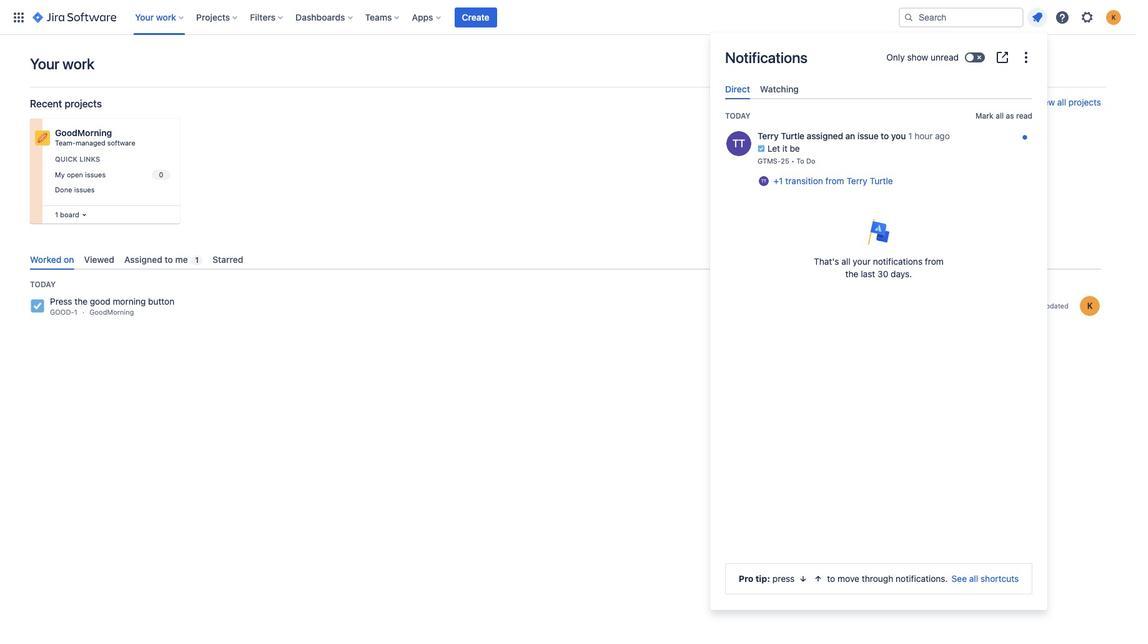 Task type: describe. For each thing, give the bounding box(es) containing it.
my
[[55, 170, 65, 179]]

quick
[[55, 155, 78, 163]]

mark
[[976, 111, 994, 121]]

see
[[952, 574, 967, 584]]

settings image
[[1081, 10, 1096, 25]]

0 vertical spatial issues
[[85, 170, 106, 179]]

show
[[908, 52, 929, 62]]

done issues link
[[52, 183, 172, 197]]

as
[[1007, 111, 1015, 121]]

view all projects
[[1036, 97, 1102, 107]]

move
[[838, 574, 860, 584]]

read
[[1017, 111, 1033, 121]]

more image
[[1019, 50, 1034, 65]]

dashboards
[[296, 12, 345, 22]]

your work button
[[131, 7, 189, 27]]

unread
[[931, 52, 959, 62]]

notifications dialog
[[711, 32, 1048, 611]]

press
[[773, 574, 795, 584]]

create
[[462, 12, 490, 22]]

+1 transition from terry turtle
[[774, 176, 893, 186]]

1 horizontal spatial projects
[[1069, 97, 1102, 107]]

done issues
[[55, 186, 95, 194]]

projects button
[[193, 7, 243, 27]]

on
[[64, 254, 74, 265]]

filters
[[250, 12, 276, 22]]

dashboards button
[[292, 7, 358, 27]]

·
[[82, 308, 84, 316]]

days.
[[891, 269, 913, 280]]

good
[[90, 296, 110, 307]]

create button
[[455, 7, 497, 27]]

1 inside press the good morning button good-1 · goodmorning
[[74, 308, 77, 316]]

arrow down image
[[799, 574, 809, 584]]

done
[[55, 186, 72, 194]]

links
[[79, 155, 100, 163]]

through
[[862, 574, 894, 584]]

filters button
[[246, 7, 288, 27]]

the inside "that's all your notifications from the last 30 days."
[[846, 269, 859, 280]]

worked on
[[30, 254, 74, 265]]

today inside notifications dialog
[[726, 111, 751, 120]]

tip:
[[756, 574, 771, 584]]

tab list inside notifications dialog
[[721, 79, 1038, 99]]

all for that's
[[842, 256, 851, 267]]

more information about this user image
[[726, 130, 753, 158]]

1 for 1
[[195, 256, 199, 265]]

press the good morning button good-1 · goodmorning
[[50, 296, 175, 316]]

my open issues
[[55, 170, 106, 179]]

+1 transition from terry turtle button
[[774, 175, 893, 188]]

teams
[[365, 12, 392, 22]]

good-
[[50, 308, 74, 316]]

30
[[878, 269, 889, 280]]

primary element
[[7, 0, 889, 35]]

that's all your notifications from the last 30 days.
[[814, 256, 944, 280]]

managed
[[76, 139, 105, 147]]

open notifications in a new tab image
[[996, 50, 1011, 65]]

last
[[861, 269, 876, 280]]

recent projects
[[30, 98, 102, 109]]

see all shortcuts button
[[952, 573, 1019, 586]]

viewed
[[84, 254, 114, 265]]

teams button
[[362, 7, 405, 27]]

your work inside dropdown button
[[135, 12, 176, 22]]

all for view
[[1058, 97, 1067, 107]]

notifications
[[726, 49, 808, 66]]

apps button
[[408, 7, 446, 27]]

notifications image
[[1031, 10, 1046, 25]]

goodmorning inside press the good morning button good-1 · goodmorning
[[89, 308, 134, 316]]

goodmorning team-managed software
[[55, 127, 135, 147]]

only
[[887, 52, 905, 62]]

appswitcher icon image
[[11, 10, 26, 25]]

0 horizontal spatial your
[[30, 55, 59, 72]]

starred
[[213, 254, 243, 265]]

direct
[[726, 84, 751, 94]]

me
[[175, 254, 188, 265]]



Task type: vqa. For each thing, say whether or not it's contained in the screenshot.
Teams popup button on the left of page
yes



Task type: locate. For each thing, give the bounding box(es) containing it.
goodmorning
[[55, 127, 112, 138], [89, 308, 134, 316]]

quick links
[[55, 155, 100, 163]]

all right view
[[1058, 97, 1067, 107]]

0 horizontal spatial projects
[[65, 98, 102, 109]]

1 horizontal spatial your work
[[135, 12, 176, 22]]

morning
[[113, 296, 146, 307]]

2 vertical spatial 1
[[74, 308, 77, 316]]

the
[[846, 269, 859, 280], [75, 296, 88, 307]]

all left as on the top
[[996, 111, 1004, 121]]

1 horizontal spatial your
[[135, 12, 154, 22]]

1 horizontal spatial the
[[846, 269, 859, 280]]

see all shortcuts
[[952, 574, 1019, 584]]

1 vertical spatial today
[[30, 280, 56, 289]]

1
[[55, 211, 58, 219], [195, 256, 199, 265], [74, 308, 77, 316]]

arrow up image
[[814, 574, 824, 584]]

1 for 1 board
[[55, 211, 58, 219]]

1 left board at the left
[[55, 211, 58, 219]]

view
[[1036, 97, 1056, 107]]

issues
[[85, 170, 106, 179], [74, 186, 95, 194]]

assigned to me
[[124, 254, 188, 265]]

all inside "that's all your notifications from the last 30 days."
[[842, 256, 851, 267]]

1 board button
[[52, 208, 89, 222]]

2 horizontal spatial 1
[[195, 256, 199, 265]]

projects
[[196, 12, 230, 22]]

assigned
[[124, 254, 162, 265]]

1 vertical spatial work
[[63, 55, 94, 72]]

to right 'arrow up' icon
[[828, 574, 836, 584]]

all for mark
[[996, 111, 1004, 121]]

issues down my open issues
[[74, 186, 95, 194]]

projects right view
[[1069, 97, 1102, 107]]

0 horizontal spatial the
[[75, 296, 88, 307]]

to move through notifications.
[[828, 574, 948, 584]]

your work up recent projects
[[30, 55, 94, 72]]

worked
[[30, 254, 62, 265]]

view all projects link
[[1036, 97, 1102, 110]]

1 horizontal spatial 1
[[74, 308, 77, 316]]

goodmorning down good
[[89, 308, 134, 316]]

1 vertical spatial your work
[[30, 55, 94, 72]]

0 horizontal spatial from
[[826, 176, 845, 186]]

1 vertical spatial from
[[925, 256, 944, 267]]

tab list
[[721, 79, 1038, 99], [25, 249, 1107, 270]]

banner
[[0, 0, 1137, 35]]

from inside button
[[826, 176, 845, 186]]

from left terry
[[826, 176, 845, 186]]

apps
[[412, 12, 433, 22]]

team-
[[55, 139, 76, 147]]

1 right me
[[195, 256, 199, 265]]

transition
[[786, 176, 824, 186]]

from right notifications
[[925, 256, 944, 267]]

0 vertical spatial today
[[726, 111, 751, 120]]

1 horizontal spatial from
[[925, 256, 944, 267]]

0 vertical spatial goodmorning
[[55, 127, 112, 138]]

1 vertical spatial goodmorning
[[89, 308, 134, 316]]

mark all as read button
[[976, 111, 1033, 121]]

your
[[135, 12, 154, 22], [30, 55, 59, 72]]

0 horizontal spatial to
[[165, 254, 173, 265]]

1 horizontal spatial today
[[726, 111, 751, 120]]

updated
[[1041, 302, 1069, 310]]

0 vertical spatial tab list
[[721, 79, 1038, 99]]

board image
[[79, 210, 89, 220]]

board
[[60, 211, 79, 219]]

0 horizontal spatial today
[[30, 280, 56, 289]]

banner containing your work
[[0, 0, 1137, 35]]

open
[[67, 170, 83, 179]]

0 vertical spatial the
[[846, 269, 859, 280]]

1 vertical spatial your
[[30, 55, 59, 72]]

0 vertical spatial your work
[[135, 12, 176, 22]]

1 vertical spatial issues
[[74, 186, 95, 194]]

work left projects
[[156, 12, 176, 22]]

from
[[826, 176, 845, 186], [925, 256, 944, 267]]

your inside dropdown button
[[135, 12, 154, 22]]

Search field
[[899, 7, 1024, 27]]

all right see
[[970, 574, 979, 584]]

projects
[[1069, 97, 1102, 107], [65, 98, 102, 109]]

0 vertical spatial 1
[[55, 211, 58, 219]]

0 horizontal spatial your work
[[30, 55, 94, 72]]

goodmorning up managed
[[55, 127, 112, 138]]

1 horizontal spatial work
[[156, 12, 176, 22]]

help image
[[1056, 10, 1071, 25]]

1 left ·
[[74, 308, 77, 316]]

button
[[148, 296, 175, 307]]

turtle
[[870, 176, 893, 186]]

watching
[[761, 84, 799, 94]]

pro
[[739, 574, 754, 584]]

tab list containing worked on
[[25, 249, 1107, 270]]

notifications
[[873, 256, 923, 267]]

the up ·
[[75, 296, 88, 307]]

to inside notifications dialog
[[828, 574, 836, 584]]

search image
[[904, 12, 914, 22]]

1 horizontal spatial to
[[828, 574, 836, 584]]

only show unread
[[887, 52, 959, 62]]

projects up "goodmorning team-managed software"
[[65, 98, 102, 109]]

software
[[107, 139, 135, 147]]

tab list containing direct
[[721, 79, 1038, 99]]

all left your
[[842, 256, 851, 267]]

1 vertical spatial the
[[75, 296, 88, 307]]

1 vertical spatial to
[[828, 574, 836, 584]]

issues down links
[[85, 170, 106, 179]]

work inside dropdown button
[[156, 12, 176, 22]]

today
[[726, 111, 751, 120], [30, 280, 56, 289]]

1 vertical spatial 1
[[195, 256, 199, 265]]

terry
[[847, 176, 868, 186]]

press
[[50, 296, 72, 307]]

all
[[1058, 97, 1067, 107], [996, 111, 1004, 121], [842, 256, 851, 267], [970, 574, 979, 584]]

jira software image
[[32, 10, 116, 25], [32, 10, 116, 25]]

my open issues link
[[52, 168, 172, 182]]

0 vertical spatial work
[[156, 12, 176, 22]]

1 inside dropdown button
[[55, 211, 58, 219]]

your
[[853, 256, 871, 267]]

1 board
[[55, 211, 79, 219]]

recent
[[30, 98, 62, 109]]

work up recent projects
[[63, 55, 94, 72]]

0 horizontal spatial 1
[[55, 211, 58, 219]]

today up press
[[30, 280, 56, 289]]

to
[[165, 254, 173, 265], [828, 574, 836, 584]]

1 vertical spatial tab list
[[25, 249, 1107, 270]]

all for see
[[970, 574, 979, 584]]

0 horizontal spatial work
[[63, 55, 94, 72]]

0 vertical spatial from
[[826, 176, 845, 186]]

the down your
[[846, 269, 859, 280]]

the inside press the good morning button good-1 · goodmorning
[[75, 296, 88, 307]]

that's
[[814, 256, 840, 267]]

to left me
[[165, 254, 173, 265]]

0 vertical spatial your
[[135, 12, 154, 22]]

your profile and settings image
[[1107, 10, 1122, 25]]

shortcuts
[[981, 574, 1019, 584]]

your work left projects
[[135, 12, 176, 22]]

+1
[[774, 176, 783, 186]]

your work
[[135, 12, 176, 22], [30, 55, 94, 72]]

0 vertical spatial to
[[165, 254, 173, 265]]

goodmorning inside "goodmorning team-managed software"
[[55, 127, 112, 138]]

pro tip: press
[[739, 574, 795, 584]]

work
[[156, 12, 176, 22], [63, 55, 94, 72]]

notifications.
[[896, 574, 948, 584]]

mark all as read
[[976, 111, 1033, 121]]

from inside "that's all your notifications from the last 30 days."
[[925, 256, 944, 267]]

today down direct
[[726, 111, 751, 120]]



